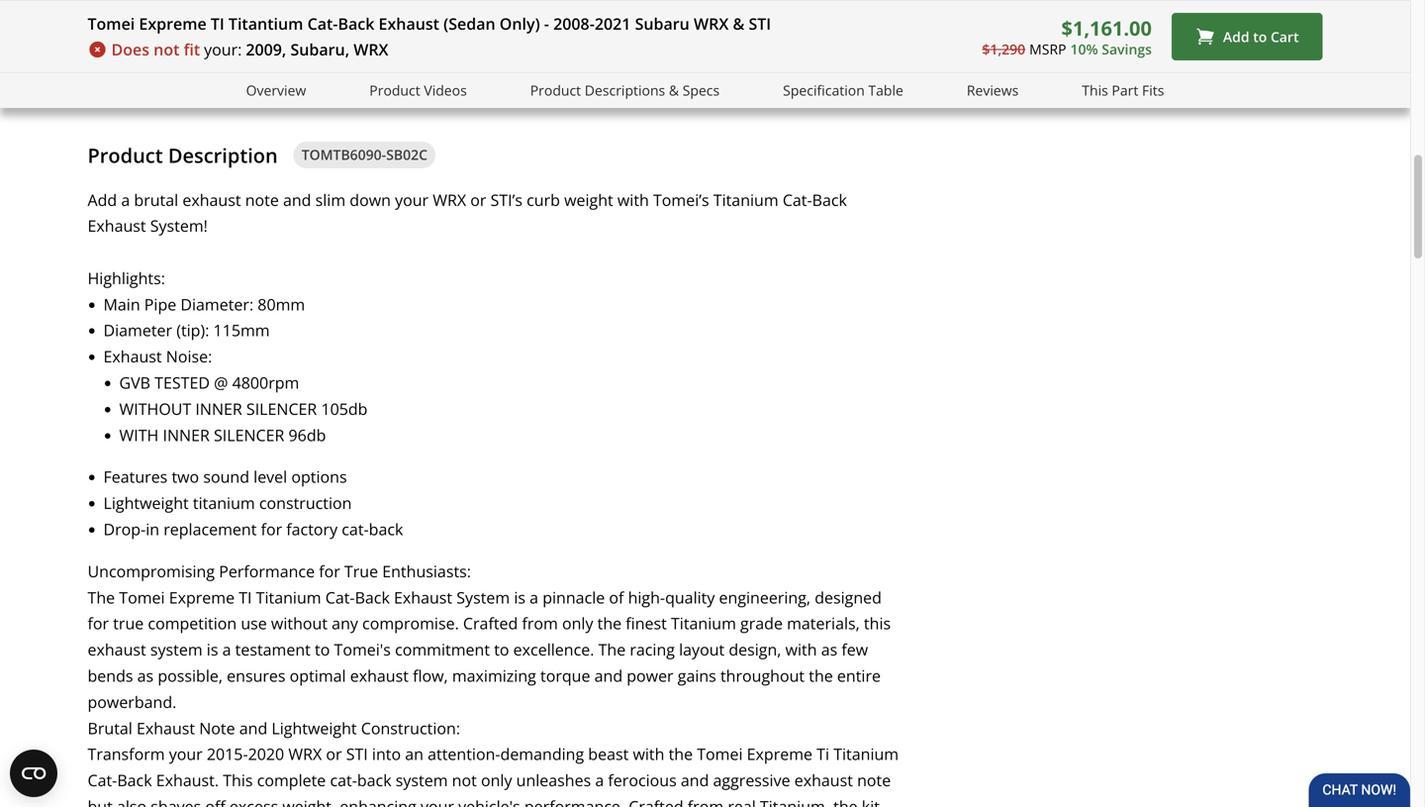 Task type: describe. For each thing, give the bounding box(es) containing it.
product description
[[88, 141, 278, 169]]

tomei expreme ti titantium cat-back exhaust (sedan only) - 2008-2021 subaru wrx & sti
[[88, 13, 772, 34]]

ti inside uncompromising performance for true enthusiasts: the tomei expreme ti titanium cat-back exhaust system is a pinnacle of high-quality engineering, designed for true competition use without any compromise. crafted from only the finest titanium grade materials, this exhaust system is a testament to tomei's commitment to excellence. the racing layout design, with as few bends as possible, ensures optimal exhaust flow, maximizing torque and power gains throughout the entire powerband. brutal exhaust note and lightweight construction: transform your 2015-2020 wrx or sti into an attention-demanding beast with the tomei expreme ti titanium cat-back exhaust. this complete cat-back system not only unleashes a ferocious and aggressive exhaust note but also shaves off excess weight, enhancing your vehicle's performance. crafted from real titanium, the k
[[239, 587, 252, 608]]

for inside features two sound level options lightweight titanium construction drop-in replacement for factory cat-back
[[261, 518, 282, 540]]

$1,290
[[983, 39, 1026, 58]]

weight
[[565, 189, 614, 210]]

throughout
[[721, 665, 805, 686]]

level
[[254, 466, 287, 487]]

1 vertical spatial inner
[[163, 424, 210, 445]]

system
[[457, 587, 510, 608]]

options
[[291, 466, 347, 487]]

0 vertical spatial system
[[150, 639, 203, 660]]

1 vertical spatial as
[[137, 665, 154, 686]]

design,
[[729, 639, 782, 660]]

system!
[[150, 215, 208, 236]]

wrx inside uncompromising performance for true enthusiasts: the tomei expreme ti titanium cat-back exhaust system is a pinnacle of high-quality engineering, designed for true competition use without any compromise. crafted from only the finest titanium grade materials, this exhaust system is a testament to tomei's commitment to excellence. the racing layout design, with as few bends as possible, ensures optimal exhaust flow, maximizing torque and power gains throughout the entire powerband. brutal exhaust note and lightweight construction: transform your 2015-2020 wrx or sti into an attention-demanding beast with the tomei expreme ti titanium cat-back exhaust. this complete cat-back system not only unleashes a ferocious and aggressive exhaust note but also shaves off excess weight, enhancing your vehicle's performance. crafted from real titanium, the k
[[288, 743, 322, 765]]

use
[[241, 613, 267, 634]]

competition
[[148, 613, 237, 634]]

0 vertical spatial expreme
[[139, 13, 207, 34]]

wrx right subaru
[[694, 13, 729, 34]]

savings
[[1102, 39, 1153, 58]]

sti inside uncompromising performance for true enthusiasts: the tomei expreme ti titanium cat-back exhaust system is a pinnacle of high-quality engineering, designed for true competition use without any compromise. crafted from only the finest titanium grade materials, this exhaust system is a testament to tomei's commitment to excellence. the racing layout design, with as few bends as possible, ensures optimal exhaust flow, maximizing torque and power gains throughout the entire powerband. brutal exhaust note and lightweight construction: transform your 2015-2020 wrx or sti into an attention-demanding beast with the tomei expreme ti titanium cat-back exhaust. this complete cat-back system not only unleashes a ferocious and aggressive exhaust note but also shaves off excess weight, enhancing your vehicle's performance. crafted from real titanium, the k
[[346, 743, 368, 765]]

highlights:
[[88, 267, 174, 289]]

weight,
[[283, 796, 336, 807]]

tomei's
[[654, 189, 710, 210]]

entire
[[838, 665, 881, 686]]

0 vertical spatial sti
[[749, 13, 772, 34]]

titantium
[[229, 13, 303, 34]]

your inside add a brutal exhaust note and slim down your wrx or sti's curb weight with tomei's titanium cat-back exhaust system!
[[395, 189, 429, 210]]

this part fits
[[1083, 81, 1165, 100]]

features
[[103, 466, 168, 487]]

compromise.
[[362, 613, 459, 634]]

0 horizontal spatial to
[[315, 639, 330, 660]]

table
[[869, 81, 904, 100]]

of
[[609, 587, 624, 608]]

transform
[[88, 743, 165, 765]]

a down beast
[[595, 770, 604, 791]]

(sedan
[[444, 13, 496, 34]]

1 horizontal spatial as
[[822, 639, 838, 660]]

unleashes
[[517, 770, 591, 791]]

sti's
[[491, 189, 523, 210]]

sound
[[203, 466, 250, 487]]

1 vertical spatial expreme
[[169, 587, 235, 608]]

enthusiasts:
[[382, 560, 471, 582]]

powerband.
[[88, 691, 177, 712]]

the down of
[[598, 613, 622, 634]]

10%
[[1071, 39, 1099, 58]]

this inside uncompromising performance for true enthusiasts: the tomei expreme ti titanium cat-back exhaust system is a pinnacle of high-quality engineering, designed for true competition use without any compromise. crafted from only the finest titanium grade materials, this exhaust system is a testament to tomei's commitment to excellence. the racing layout design, with as few bends as possible, ensures optimal exhaust flow, maximizing torque and power gains throughout the entire powerband. brutal exhaust note and lightweight construction: transform your 2015-2020 wrx or sti into an attention-demanding beast with the tomei expreme ti titanium cat-back exhaust. this complete cat-back system not only unleashes a ferocious and aggressive exhaust note but also shaves off excess weight, enhancing your vehicle's performance. crafted from real titanium, the k
[[223, 770, 253, 791]]

2021
[[595, 13, 631, 34]]

without
[[271, 613, 328, 634]]

add to cart
[[1224, 27, 1300, 46]]

0 vertical spatial tomei
[[88, 13, 135, 34]]

construction:
[[361, 717, 460, 739]]

brutal
[[88, 717, 133, 739]]

titanium,
[[760, 796, 830, 807]]

features two sound level options lightweight titanium construction drop-in replacement for factory cat-back
[[103, 466, 412, 540]]

construction
[[259, 492, 352, 514]]

and inside add a brutal exhaust note and slim down your wrx or sti's curb weight with tomei's titanium cat-back exhaust system!
[[283, 189, 311, 210]]

titanium inside add a brutal exhaust note and slim down your wrx or sti's curb weight with tomei's titanium cat-back exhaust system!
[[714, 189, 779, 210]]

exhaust down the tomei's
[[350, 665, 409, 686]]

@
[[214, 372, 228, 393]]

beast
[[588, 743, 629, 765]]

true
[[345, 560, 378, 582]]

add for add a brutal exhaust note and slim down your wrx or sti's curb weight with tomei's titanium cat-back exhaust system!
[[88, 189, 117, 210]]

1 vertical spatial crafted
[[629, 796, 684, 807]]

high-
[[628, 587, 665, 608]]

cart
[[1271, 27, 1300, 46]]

0 vertical spatial not
[[154, 39, 180, 60]]

2015-
[[207, 743, 248, 765]]

open widget image
[[10, 750, 57, 797]]

diameter
[[103, 320, 172, 341]]

0 horizontal spatial ti
[[211, 13, 225, 34]]

exhaust down ti
[[795, 770, 853, 791]]

specification table
[[783, 81, 904, 100]]

1 vertical spatial only
[[481, 770, 512, 791]]

only)
[[500, 13, 540, 34]]

optimal
[[290, 665, 346, 686]]

to inside button
[[1254, 27, 1268, 46]]

two
[[172, 466, 199, 487]]

main
[[103, 293, 140, 315]]

diameter:
[[181, 293, 254, 315]]

your:
[[204, 39, 242, 60]]

without
[[119, 398, 191, 419]]

down
[[350, 189, 391, 210]]

a inside add a brutal exhaust note and slim down your wrx or sti's curb weight with tomei's titanium cat-back exhaust system!
[[121, 189, 130, 210]]

note inside add a brutal exhaust note and slim down your wrx or sti's curb weight with tomei's titanium cat-back exhaust system!
[[245, 189, 279, 210]]

1 vertical spatial the
[[599, 639, 626, 660]]

does
[[111, 39, 150, 60]]

drop-
[[103, 518, 146, 540]]

any
[[332, 613, 358, 634]]

slim
[[315, 189, 346, 210]]

4800rpm
[[232, 372, 299, 393]]

demanding
[[501, 743, 584, 765]]

2 vertical spatial your
[[421, 796, 454, 807]]

(tip):
[[176, 320, 209, 341]]

back inside add a brutal exhaust note and slim down your wrx or sti's curb weight with tomei's titanium cat-back exhaust system!
[[813, 189, 848, 210]]

lightweight inside uncompromising performance for true enthusiasts: the tomei expreme ti titanium cat-back exhaust system is a pinnacle of high-quality engineering, designed for true competition use without any compromise. crafted from only the finest titanium grade materials, this exhaust system is a testament to tomei's commitment to excellence. the racing layout design, with as few bends as possible, ensures optimal exhaust flow, maximizing torque and power gains throughout the entire powerband. brutal exhaust note and lightweight construction: transform your 2015-2020 wrx or sti into an attention-demanding beast with the tomei expreme ti titanium cat-back exhaust. this complete cat-back system not only unleashes a ferocious and aggressive exhaust note but also shaves off excess weight, enhancing your vehicle's performance. crafted from real titanium, the k
[[272, 717, 357, 739]]

aggressive
[[713, 770, 791, 791]]

note inside uncompromising performance for true enthusiasts: the tomei expreme ti titanium cat-back exhaust system is a pinnacle of high-quality engineering, designed for true competition use without any compromise. crafted from only the finest titanium grade materials, this exhaust system is a testament to tomei's commitment to excellence. the racing layout design, with as few bends as possible, ensures optimal exhaust flow, maximizing torque and power gains throughout the entire powerband. brutal exhaust note and lightweight construction: transform your 2015-2020 wrx or sti into an attention-demanding beast with the tomei expreme ti titanium cat-back exhaust. this complete cat-back system not only unleashes a ferocious and aggressive exhaust note but also shaves off excess weight, enhancing your vehicle's performance. crafted from real titanium, the k
[[858, 770, 891, 791]]

0 horizontal spatial &
[[669, 81, 679, 100]]

the up ferocious
[[669, 743, 693, 765]]

specification
[[783, 81, 865, 100]]

curb
[[527, 189, 560, 210]]

with
[[119, 424, 159, 445]]

titanium up without
[[256, 587, 321, 608]]

product videos
[[370, 81, 467, 100]]

uncompromising performance for true enthusiasts: the tomei expreme ti titanium cat-back exhaust system is a pinnacle of high-quality engineering, designed for true competition use without any compromise. crafted from only the finest titanium grade materials, this exhaust system is a testament to tomei's commitment to excellence. the racing layout design, with as few bends as possible, ensures optimal exhaust flow, maximizing torque and power gains throughout the entire powerband. brutal exhaust note and lightweight construction: transform your 2015-2020 wrx or sti into an attention-demanding beast with the tomei expreme ti titanium cat-back exhaust. this complete cat-back system not only unleashes a ferocious and aggressive exhaust note but also shaves off excess weight, enhancing your vehicle's performance. crafted from real titanium, the k
[[88, 560, 899, 807]]

2020
[[248, 743, 284, 765]]

reviews link
[[967, 79, 1019, 102]]

does not fit your: 2009, subaru, wrx
[[111, 39, 389, 60]]

wrx inside add a brutal exhaust note and slim down your wrx or sti's curb weight with tomei's titanium cat-back exhaust system!
[[433, 189, 467, 210]]

but
[[88, 796, 113, 807]]

the right titanium, on the bottom
[[834, 796, 858, 807]]

2 horizontal spatial for
[[319, 560, 340, 582]]

tomei's
[[334, 639, 391, 660]]

part
[[1112, 81, 1139, 100]]

exhaust up bends at the left
[[88, 639, 146, 660]]

exhaust.
[[156, 770, 219, 791]]

attention-
[[428, 743, 501, 765]]

$1,161.00 $1,290 msrp 10% savings
[[983, 14, 1153, 58]]

back inside features two sound level options lightweight titanium construction drop-in replacement for factory cat-back
[[369, 518, 403, 540]]

0 horizontal spatial the
[[88, 587, 115, 608]]

reviews
[[967, 81, 1019, 100]]

cat- inside uncompromising performance for true enthusiasts: the tomei expreme ti titanium cat-back exhaust system is a pinnacle of high-quality engineering, designed for true competition use without any compromise. crafted from only the finest titanium grade materials, this exhaust system is a testament to tomei's commitment to excellence. the racing layout design, with as few bends as possible, ensures optimal exhaust flow, maximizing torque and power gains throughout the entire powerband. brutal exhaust note and lightweight construction: transform your 2015-2020 wrx or sti into an attention-demanding beast with the tomei expreme ti titanium cat-back exhaust. this complete cat-back system not only unleashes a ferocious and aggressive exhaust note but also shaves off excess weight, enhancing your vehicle's performance. crafted from real titanium, the k
[[330, 770, 357, 791]]

in
[[146, 518, 159, 540]]

exhaust down "enthusiasts:"
[[394, 587, 453, 608]]



Task type: locate. For each thing, give the bounding box(es) containing it.
descriptions
[[585, 81, 666, 100]]

the
[[598, 613, 622, 634], [809, 665, 834, 686], [669, 743, 693, 765], [834, 796, 858, 807]]

sb02c
[[386, 145, 428, 164]]

is down competition
[[207, 639, 218, 660]]

sti left into
[[346, 743, 368, 765]]

wrx
[[694, 13, 729, 34], [354, 39, 389, 60], [433, 189, 467, 210], [288, 743, 322, 765]]

with up ferocious
[[633, 743, 665, 765]]

product videos link
[[370, 79, 467, 102]]

videos
[[424, 81, 467, 100]]

and right ferocious
[[681, 770, 709, 791]]

exhaust left (sedan
[[379, 13, 440, 34]]

an
[[405, 743, 424, 765]]

add to cart button
[[1172, 13, 1323, 60]]

or left sti's
[[471, 189, 487, 210]]

and left slim
[[283, 189, 311, 210]]

1 horizontal spatial only
[[562, 613, 594, 634]]

wrx up complete
[[288, 743, 322, 765]]

0 vertical spatial &
[[733, 13, 745, 34]]

main pipe diameter: 80mm diameter (tip): 115mm exhaust noise: gvb tested @ 4800rpm without inner silencer 105db with inner silencer 96db
[[103, 293, 372, 445]]

0 vertical spatial as
[[822, 639, 838, 660]]

1 vertical spatial or
[[326, 743, 342, 765]]

this part fits link
[[1083, 79, 1165, 102]]

add inside add to cart button
[[1224, 27, 1250, 46]]

commitment
[[395, 639, 490, 660]]

2 vertical spatial for
[[88, 613, 109, 634]]

1 horizontal spatial crafted
[[629, 796, 684, 807]]

and left the power
[[595, 665, 623, 686]]

1 vertical spatial &
[[669, 81, 679, 100]]

crafted down ferocious
[[629, 796, 684, 807]]

1 horizontal spatial add
[[1224, 27, 1250, 46]]

exhaust down 'brutal'
[[88, 215, 146, 236]]

this left part in the right of the page
[[1083, 81, 1109, 100]]

1 horizontal spatial this
[[1083, 81, 1109, 100]]

0 vertical spatial note
[[245, 189, 279, 210]]

the up "true"
[[88, 587, 115, 608]]

0 horizontal spatial add
[[88, 189, 117, 210]]

1 vertical spatial tomei
[[119, 587, 165, 608]]

0 vertical spatial inner
[[195, 398, 242, 419]]

1 horizontal spatial for
[[261, 518, 282, 540]]

titanium right ti
[[834, 743, 899, 765]]

1 vertical spatial system
[[396, 770, 448, 791]]

add inside add a brutal exhaust note and slim down your wrx or sti's curb weight with tomei's titanium cat-back exhaust system!
[[88, 189, 117, 210]]

this
[[1083, 81, 1109, 100], [223, 770, 253, 791]]

inner down the @
[[195, 398, 242, 419]]

0 horizontal spatial is
[[207, 639, 218, 660]]

tomtb6090-sb02c
[[302, 145, 428, 164]]

from left real
[[688, 796, 724, 807]]

a left the pinnacle
[[530, 587, 539, 608]]

msrp
[[1030, 39, 1067, 58]]

product for product videos
[[370, 81, 421, 100]]

only down the pinnacle
[[562, 613, 594, 634]]

1 horizontal spatial lightweight
[[272, 717, 357, 739]]

racing
[[630, 639, 675, 660]]

quality
[[665, 587, 715, 608]]

wrx right subaru,
[[354, 39, 389, 60]]

as left few
[[822, 639, 838, 660]]

for left "true"
[[88, 613, 109, 634]]

to up 'maximizing'
[[494, 639, 509, 660]]

1 vertical spatial silencer
[[214, 424, 285, 445]]

exhaust up the system!
[[183, 189, 241, 210]]

for left "factory"
[[261, 518, 282, 540]]

only
[[562, 613, 594, 634], [481, 770, 512, 791]]

1 vertical spatial your
[[169, 743, 203, 765]]

1 horizontal spatial is
[[514, 587, 526, 608]]

96db
[[289, 424, 326, 445]]

grade
[[741, 613, 783, 634]]

power
[[627, 665, 674, 686]]

to left cart
[[1254, 27, 1268, 46]]

0 vertical spatial from
[[522, 613, 558, 634]]

expreme up aggressive
[[747, 743, 813, 765]]

materials,
[[787, 613, 860, 634]]

back up true
[[369, 518, 403, 540]]

or inside add a brutal exhaust note and slim down your wrx or sti's curb weight with tomei's titanium cat-back exhaust system!
[[471, 189, 487, 210]]

excess
[[230, 796, 278, 807]]

to
[[1254, 27, 1268, 46], [315, 639, 330, 660], [494, 639, 509, 660]]

silencer down 4800rpm
[[246, 398, 317, 419]]

system down 'an' on the left of the page
[[396, 770, 448, 791]]

expreme
[[139, 13, 207, 34], [169, 587, 235, 608], [747, 743, 813, 765]]

1 horizontal spatial the
[[599, 639, 626, 660]]

tomtb6090-
[[302, 145, 386, 164]]

0 horizontal spatial crafted
[[463, 613, 518, 634]]

ti up your: at the left top of page
[[211, 13, 225, 34]]

0 vertical spatial for
[[261, 518, 282, 540]]

back
[[369, 518, 403, 540], [357, 770, 392, 791]]

0 horizontal spatial not
[[154, 39, 180, 60]]

0 horizontal spatial sti
[[346, 743, 368, 765]]

ti up 'use'
[[239, 587, 252, 608]]

0 vertical spatial or
[[471, 189, 487, 210]]

cat-
[[342, 518, 369, 540], [330, 770, 357, 791]]

lightweight up in
[[103, 492, 189, 514]]

note
[[245, 189, 279, 210], [858, 770, 891, 791]]

1 vertical spatial for
[[319, 560, 340, 582]]

exhaust inside add a brutal exhaust note and slim down your wrx or sti's curb weight with tomei's titanium cat-back exhaust system!
[[88, 215, 146, 236]]

to up optimal
[[315, 639, 330, 660]]

cat- inside features two sound level options lightweight titanium construction drop-in replacement for factory cat-back
[[342, 518, 369, 540]]

2 vertical spatial expreme
[[747, 743, 813, 765]]

1 vertical spatial is
[[207, 639, 218, 660]]

exhaust inside add a brutal exhaust note and slim down your wrx or sti's curb weight with tomei's titanium cat-back exhaust system!
[[183, 189, 241, 210]]

2 vertical spatial with
[[633, 743, 665, 765]]

your up exhaust.
[[169, 743, 203, 765]]

from
[[522, 613, 558, 634], [688, 796, 724, 807]]

titanium right tomei's
[[714, 189, 779, 210]]

0 vertical spatial the
[[88, 587, 115, 608]]

and up 2020
[[239, 717, 268, 739]]

tested
[[155, 372, 210, 393]]

finest
[[626, 613, 667, 634]]

product for product descriptions & specs
[[531, 81, 581, 100]]

system
[[150, 639, 203, 660], [396, 770, 448, 791]]

for
[[261, 518, 282, 540], [319, 560, 340, 582], [88, 613, 109, 634]]

wrx left sti's
[[433, 189, 467, 210]]

& right subaru
[[733, 13, 745, 34]]

2 horizontal spatial product
[[531, 81, 581, 100]]

product inside product descriptions & specs link
[[531, 81, 581, 100]]

add for add to cart
[[1224, 27, 1250, 46]]

1 vertical spatial note
[[858, 770, 891, 791]]

0 vertical spatial lightweight
[[103, 492, 189, 514]]

0 horizontal spatial lightweight
[[103, 492, 189, 514]]

1 vertical spatial cat-
[[330, 770, 357, 791]]

testament
[[235, 639, 311, 660]]

0 horizontal spatial from
[[522, 613, 558, 634]]

not down attention- at bottom
[[452, 770, 477, 791]]

product descriptions & specs
[[531, 81, 720, 100]]

lightweight inside features two sound level options lightweight titanium construction drop-in replacement for factory cat-back
[[103, 492, 189, 514]]

1 vertical spatial this
[[223, 770, 253, 791]]

the left 'racing'
[[599, 639, 626, 660]]

1 horizontal spatial or
[[471, 189, 487, 210]]

gvb
[[119, 372, 151, 393]]

exhaust inside main pipe diameter: 80mm diameter (tip): 115mm exhaust noise: gvb tested @ 4800rpm without inner silencer 105db with inner silencer 96db
[[103, 346, 162, 367]]

or
[[471, 189, 487, 210], [326, 743, 342, 765]]

tomei down the uncompromising
[[119, 587, 165, 608]]

exhaust down powerband.
[[137, 717, 195, 739]]

0 vertical spatial back
[[369, 518, 403, 540]]

expreme up the fit
[[139, 13, 207, 34]]

0 vertical spatial is
[[514, 587, 526, 608]]

product up 'brutal'
[[88, 141, 163, 169]]

a
[[121, 189, 130, 210], [530, 587, 539, 608], [222, 639, 231, 660], [595, 770, 604, 791]]

brutal
[[134, 189, 178, 210]]

subaru
[[635, 13, 690, 34]]

inner down without
[[163, 424, 210, 445]]

2009,
[[246, 39, 286, 60]]

0 vertical spatial with
[[618, 189, 649, 210]]

1 horizontal spatial ti
[[239, 587, 252, 608]]

tomei up does
[[88, 13, 135, 34]]

1 vertical spatial not
[[452, 770, 477, 791]]

your left the vehicle's
[[421, 796, 454, 807]]

cat-
[[308, 13, 338, 34], [783, 189, 813, 210], [326, 587, 355, 608], [88, 770, 117, 791]]

for left true
[[319, 560, 340, 582]]

with down materials,
[[786, 639, 817, 660]]

description
[[168, 141, 278, 169]]

cat- up true
[[342, 518, 369, 540]]

product down -
[[531, 81, 581, 100]]

a up the ensures
[[222, 639, 231, 660]]

is right system
[[514, 587, 526, 608]]

with
[[618, 189, 649, 210], [786, 639, 817, 660], [633, 743, 665, 765]]

expreme up competition
[[169, 587, 235, 608]]

silencer up level on the left of the page
[[214, 424, 285, 445]]

1 horizontal spatial not
[[452, 770, 477, 791]]

0 horizontal spatial product
[[88, 141, 163, 169]]

back inside uncompromising performance for true enthusiasts: the tomei expreme ti titanium cat-back exhaust system is a pinnacle of high-quality engineering, designed for true competition use without any compromise. crafted from only the finest titanium grade materials, this exhaust system is a testament to tomei's commitment to excellence. the racing layout design, with as few bends as possible, ensures optimal exhaust flow, maximizing torque and power gains throughout the entire powerband. brutal exhaust note and lightweight construction: transform your 2015-2020 wrx or sti into an attention-demanding beast with the tomei expreme ti titanium cat-back exhaust. this complete cat-back system not only unleashes a ferocious and aggressive exhaust note but also shaves off excess weight, enhancing your vehicle's performance. crafted from real titanium, the k
[[357, 770, 392, 791]]

pinnacle
[[543, 587, 605, 608]]

1 vertical spatial lightweight
[[272, 717, 357, 739]]

add left cart
[[1224, 27, 1250, 46]]

also
[[117, 796, 147, 807]]

0 vertical spatial add
[[1224, 27, 1250, 46]]

0 horizontal spatial for
[[88, 613, 109, 634]]

specs
[[683, 81, 720, 100]]

0 vertical spatial only
[[562, 613, 594, 634]]

lightweight down optimal
[[272, 717, 357, 739]]

0 horizontal spatial note
[[245, 189, 279, 210]]

product
[[370, 81, 421, 100], [531, 81, 581, 100], [88, 141, 163, 169]]

a left 'brutal'
[[121, 189, 130, 210]]

1 vertical spatial ti
[[239, 587, 252, 608]]

& left specs
[[669, 81, 679, 100]]

1 horizontal spatial from
[[688, 796, 724, 807]]

not left the fit
[[154, 39, 180, 60]]

this up excess
[[223, 770, 253, 791]]

or left into
[[326, 743, 342, 765]]

0 horizontal spatial as
[[137, 665, 154, 686]]

exhaust
[[379, 13, 440, 34], [88, 215, 146, 236], [103, 346, 162, 367], [394, 587, 453, 608], [137, 717, 195, 739]]

1 vertical spatial add
[[88, 189, 117, 210]]

only up the vehicle's
[[481, 770, 512, 791]]

0 horizontal spatial or
[[326, 743, 342, 765]]

or inside uncompromising performance for true enthusiasts: the tomei expreme ti titanium cat-back exhaust system is a pinnacle of high-quality engineering, designed for true competition use without any compromise. crafted from only the finest titanium grade materials, this exhaust system is a testament to tomei's commitment to excellence. the racing layout design, with as few bends as possible, ensures optimal exhaust flow, maximizing torque and power gains throughout the entire powerband. brutal exhaust note and lightweight construction: transform your 2015-2020 wrx or sti into an attention-demanding beast with the tomei expreme ti titanium cat-back exhaust. this complete cat-back system not only unleashes a ferocious and aggressive exhaust note but also shaves off excess weight, enhancing your vehicle's performance. crafted from real titanium, the k
[[326, 743, 342, 765]]

0 horizontal spatial only
[[481, 770, 512, 791]]

1 horizontal spatial to
[[494, 639, 509, 660]]

true
[[113, 613, 144, 634]]

product left "videos"
[[370, 81, 421, 100]]

0 vertical spatial this
[[1083, 81, 1109, 100]]

1 horizontal spatial sti
[[749, 13, 772, 34]]

115mm
[[213, 320, 270, 341]]

note
[[199, 717, 235, 739]]

1 horizontal spatial product
[[370, 81, 421, 100]]

1 vertical spatial from
[[688, 796, 724, 807]]

1 horizontal spatial &
[[733, 13, 745, 34]]

system up the possible,
[[150, 639, 203, 660]]

crafted
[[463, 613, 518, 634], [629, 796, 684, 807]]

tomei
[[88, 13, 135, 34], [119, 587, 165, 608], [697, 743, 743, 765]]

back up enhancing
[[357, 770, 392, 791]]

0 horizontal spatial this
[[223, 770, 253, 791]]

real
[[728, 796, 756, 807]]

1 vertical spatial back
[[357, 770, 392, 791]]

2 horizontal spatial to
[[1254, 27, 1268, 46]]

not inside uncompromising performance for true enthusiasts: the tomei expreme ti titanium cat-back exhaust system is a pinnacle of high-quality engineering, designed for true competition use without any compromise. crafted from only the finest titanium grade materials, this exhaust system is a testament to tomei's commitment to excellence. the racing layout design, with as few bends as possible, ensures optimal exhaust flow, maximizing torque and power gains throughout the entire powerband. brutal exhaust note and lightweight construction: transform your 2015-2020 wrx or sti into an attention-demanding beast with the tomei expreme ti titanium cat-back exhaust. this complete cat-back system not only unleashes a ferocious and aggressive exhaust note but also shaves off excess weight, enhancing your vehicle's performance. crafted from real titanium, the k
[[452, 770, 477, 791]]

performance
[[219, 560, 315, 582]]

from up 'excellence.'
[[522, 613, 558, 634]]

0 vertical spatial crafted
[[463, 613, 518, 634]]

0 vertical spatial ti
[[211, 13, 225, 34]]

sti right subaru
[[749, 13, 772, 34]]

gains
[[678, 665, 717, 686]]

0 vertical spatial silencer
[[246, 398, 317, 419]]

product inside product videos link
[[370, 81, 421, 100]]

1 vertical spatial with
[[786, 639, 817, 660]]

few
[[842, 639, 869, 660]]

product for product description
[[88, 141, 163, 169]]

complete
[[257, 770, 326, 791]]

with inside add a brutal exhaust note and slim down your wrx or sti's curb weight with tomei's titanium cat-back exhaust system!
[[618, 189, 649, 210]]

$1,161.00
[[1062, 14, 1153, 41]]

your right down
[[395, 189, 429, 210]]

torque
[[541, 665, 591, 686]]

1 horizontal spatial note
[[858, 770, 891, 791]]

0 vertical spatial cat-
[[342, 518, 369, 540]]

overview link
[[246, 79, 306, 102]]

your
[[395, 189, 429, 210], [169, 743, 203, 765], [421, 796, 454, 807]]

replacement
[[164, 518, 257, 540]]

and
[[283, 189, 311, 210], [595, 665, 623, 686], [239, 717, 268, 739], [681, 770, 709, 791]]

as up powerband.
[[137, 665, 154, 686]]

0 vertical spatial your
[[395, 189, 429, 210]]

2 vertical spatial tomei
[[697, 743, 743, 765]]

tomei up aggressive
[[697, 743, 743, 765]]

0 horizontal spatial system
[[150, 639, 203, 660]]

possible,
[[158, 665, 223, 686]]

cat- up enhancing
[[330, 770, 357, 791]]

cat- inside add a brutal exhaust note and slim down your wrx or sti's curb weight with tomei's titanium cat-back exhaust system!
[[783, 189, 813, 210]]

1 vertical spatial sti
[[346, 743, 368, 765]]

-
[[544, 13, 550, 34]]

exhaust up gvb
[[103, 346, 162, 367]]

crafted down system
[[463, 613, 518, 634]]

off
[[205, 796, 226, 807]]

titanium
[[714, 189, 779, 210], [256, 587, 321, 608], [671, 613, 737, 634], [834, 743, 899, 765]]

is
[[514, 587, 526, 608], [207, 639, 218, 660]]

uncompromising
[[88, 560, 215, 582]]

1 horizontal spatial system
[[396, 770, 448, 791]]

with right weight
[[618, 189, 649, 210]]

add left 'brutal'
[[88, 189, 117, 210]]

105db
[[321, 398, 368, 419]]

titanium up "layout"
[[671, 613, 737, 634]]

the left entire
[[809, 665, 834, 686]]

overview
[[246, 81, 306, 100]]



Task type: vqa. For each thing, say whether or not it's contained in the screenshot.
2 inside button
no



